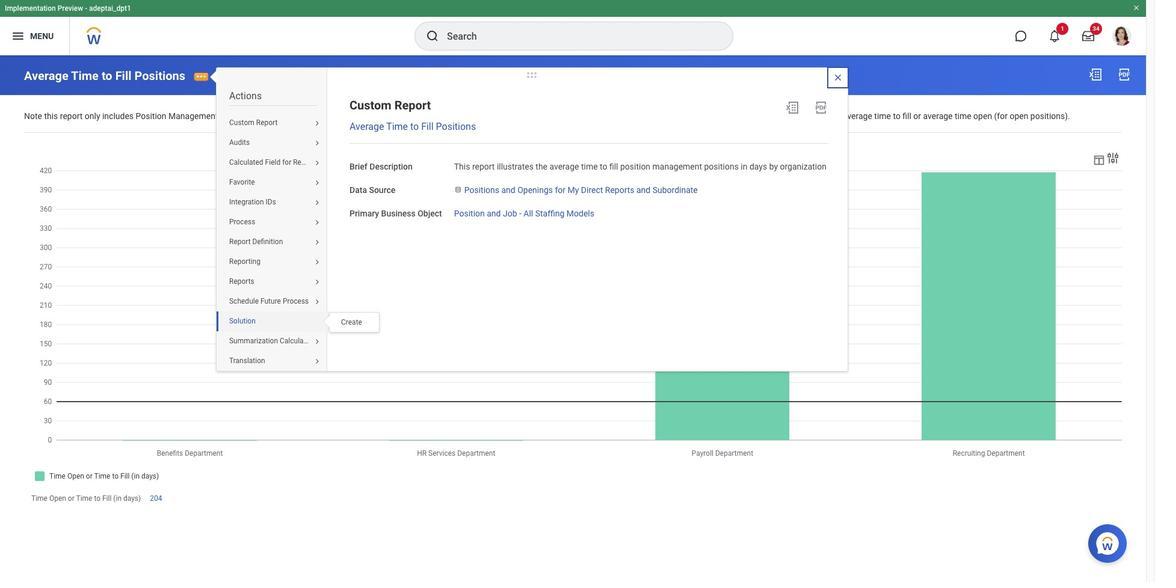 Task type: locate. For each thing, give the bounding box(es) containing it.
for inside the summarization calculation for report menu item
[[318, 337, 327, 346]]

1 vertical spatial this
[[454, 162, 470, 172]]

3 chevron right image from the top
[[310, 200, 324, 207]]

this inside brief description element
[[454, 162, 470, 172]]

- right preview
[[85, 4, 87, 13]]

calculated field for report
[[229, 159, 315, 167]]

report definition menu item
[[217, 233, 330, 252]]

1 horizontal spatial average time to fill positions
[[350, 121, 476, 133]]

chevron right image up reporting menu item
[[310, 239, 324, 247]]

0 vertical spatial average time to fill positions
[[24, 68, 185, 83]]

includes right only
[[102, 111, 134, 121]]

move modal image
[[520, 68, 544, 82]]

chevron right image down groups)
[[310, 140, 324, 147]]

process right future
[[283, 298, 309, 306]]

1 vertical spatial days
[[750, 162, 768, 172]]

chevron right image up create dialog
[[310, 299, 324, 306]]

2 horizontal spatial fill
[[903, 111, 912, 121]]

0 vertical spatial reports
[[605, 185, 635, 195]]

2 chevron right image from the top
[[310, 160, 324, 167]]

1 vertical spatial positions
[[436, 121, 476, 133]]

and right filled
[[713, 111, 727, 121]]

in inside brief description element
[[741, 162, 748, 172]]

chevron right image inside schedule future process "menu item"
[[310, 299, 324, 306]]

fill
[[115, 68, 132, 83], [421, 121, 434, 133], [102, 495, 112, 503]]

position
[[136, 111, 166, 121], [454, 209, 485, 218]]

my
[[568, 185, 579, 195]]

positions and openings for my direct reports and subordinate
[[465, 185, 698, 195]]

shows
[[365, 111, 390, 121], [803, 111, 827, 121]]

0 horizontal spatial days
[[485, 111, 503, 121]]

average time to fill positions link
[[24, 68, 185, 83], [350, 121, 476, 133]]

for inside calculated field for report menu item
[[282, 159, 291, 167]]

1 open from the left
[[729, 111, 748, 121]]

description
[[370, 162, 413, 172]]

close image
[[834, 73, 843, 82]]

1 vertical spatial -
[[519, 209, 522, 218]]

fill
[[466, 111, 474, 121], [903, 111, 912, 121], [610, 162, 618, 172]]

0 horizontal spatial for
[[282, 159, 291, 167]]

position inside the custom report dialog
[[454, 209, 485, 218]]

1 vertical spatial average time to fill positions link
[[350, 121, 476, 133]]

chevron right image inside the summarization calculation for report menu item
[[310, 339, 324, 346]]

1 horizontal spatial for
[[318, 337, 327, 346]]

0 vertical spatial days
[[485, 111, 503, 121]]

1 horizontal spatial reports
[[605, 185, 635, 195]]

summarization
[[229, 337, 278, 346]]

60
[[584, 111, 593, 121]]

future
[[261, 298, 281, 306]]

2 horizontal spatial fill
[[421, 121, 434, 133]]

1 horizontal spatial open
[[974, 111, 993, 121]]

reports up schedule on the bottom left of page
[[229, 278, 254, 286]]

report right days.
[[635, 111, 658, 121]]

this
[[617, 111, 633, 121], [454, 162, 470, 172]]

reports
[[605, 185, 635, 195], [229, 278, 254, 286]]

to inside brief description element
[[600, 162, 608, 172]]

or
[[914, 111, 922, 121], [68, 495, 74, 503]]

and left view printable version (pdf) image
[[787, 111, 801, 121]]

5 chevron right image from the top
[[310, 299, 324, 306]]

0 vertical spatial this
[[617, 111, 633, 121]]

0 horizontal spatial average time to fill positions link
[[24, 68, 185, 83]]

custom up audits at top left
[[229, 119, 254, 127]]

reporting menu item
[[217, 252, 330, 272]]

create menu
[[330, 313, 379, 332]]

average
[[24, 68, 68, 83], [350, 121, 384, 133]]

in left with
[[477, 111, 483, 121]]

menu button
[[0, 17, 69, 55]]

0 horizontal spatial or
[[68, 495, 74, 503]]

0 vertical spatial custom
[[350, 98, 392, 113]]

chevron right image
[[310, 120, 324, 127], [310, 160, 324, 167], [310, 219, 324, 227], [310, 259, 324, 266], [310, 299, 324, 306], [310, 339, 324, 346]]

2 horizontal spatial open
[[1010, 111, 1029, 121]]

34
[[1093, 25, 1100, 32]]

chevron right image for translation
[[310, 358, 324, 366]]

shows right groups)
[[365, 111, 390, 121]]

0 vertical spatial position
[[136, 111, 166, 121]]

0 horizontal spatial open
[[729, 111, 748, 121]]

1 horizontal spatial custom
[[350, 98, 392, 113]]

2 vertical spatial fill
[[102, 495, 112, 503]]

average
[[406, 111, 435, 121], [843, 111, 873, 121], [924, 111, 953, 121], [550, 162, 579, 172]]

custom report
[[350, 98, 431, 113], [229, 119, 278, 127]]

custom report dialog
[[204, 67, 849, 372]]

reports menu item
[[217, 272, 330, 292]]

profile logan mcneil image
[[1113, 26, 1132, 48]]

average up the brief
[[350, 121, 384, 133]]

schedule future process
[[229, 298, 309, 306]]

2 shows from the left
[[803, 111, 827, 121]]

0 vertical spatial or
[[914, 111, 922, 121]]

custom right groups)
[[350, 98, 392, 113]]

chevron right image for report definition
[[310, 239, 324, 247]]

average time to fill positions link up 'description'
[[350, 121, 476, 133]]

for right the field
[[282, 159, 291, 167]]

1 chevron right image from the top
[[310, 140, 324, 147]]

1
[[1061, 25, 1065, 32]]

custom report up audits at top left
[[229, 119, 278, 127]]

0 horizontal spatial average time to fill positions
[[24, 68, 185, 83]]

data source
[[350, 185, 396, 195]]

days left with
[[485, 111, 503, 121]]

and down this report illustrates the average time to fill position management positions in days by organization
[[637, 185, 651, 195]]

- left all
[[519, 209, 522, 218]]

average time to fill positions link inside main content
[[24, 68, 185, 83]]

chevron right image for process
[[310, 219, 324, 227]]

report inside brief description element
[[472, 162, 495, 172]]

view printable version (pdf) image
[[814, 101, 829, 115]]

chevron right image up schedule future process "menu item"
[[310, 279, 324, 286]]

open right filled
[[729, 111, 748, 121]]

in inside average time to fill positions main content
[[477, 111, 483, 121]]

primary
[[350, 209, 379, 218]]

days
[[485, 111, 503, 121], [750, 162, 768, 172]]

view printable version (pdf) image
[[1118, 67, 1132, 82]]

1 horizontal spatial or
[[914, 111, 922, 121]]

calculated
[[229, 159, 263, 167]]

with
[[505, 111, 521, 121]]

days.
[[595, 111, 615, 121]]

models
[[567, 209, 595, 218]]

and
[[349, 111, 363, 121], [713, 111, 727, 121], [787, 111, 801, 121], [502, 185, 516, 195], [637, 185, 651, 195], [487, 209, 501, 218]]

1 vertical spatial reports
[[229, 278, 254, 286]]

average time to fill positions
[[24, 68, 185, 83], [350, 121, 476, 133]]

chevron right image inside translation menu item
[[310, 358, 324, 366]]

0 vertical spatial average time to fill positions link
[[24, 68, 185, 83]]

1 horizontal spatial fill
[[115, 68, 132, 83]]

position down data source icon
[[454, 209, 485, 218]]

1 horizontal spatial includes
[[660, 111, 691, 121]]

chevron right image down create dialog
[[310, 339, 324, 346]]

chevron right image inside integration ids "menu item"
[[310, 200, 324, 207]]

0 horizontal spatial average
[[24, 68, 68, 83]]

primary business object
[[350, 209, 442, 218]]

204
[[150, 495, 162, 503]]

chevron right image inside audits menu item
[[310, 140, 324, 147]]

open
[[729, 111, 748, 121], [974, 111, 993, 121], [1010, 111, 1029, 121]]

chevron right image inside custom report menu item
[[310, 120, 324, 127]]

for
[[282, 159, 291, 167], [555, 185, 566, 195], [318, 337, 327, 346]]

report definition
[[229, 238, 283, 246]]

report left illustrates
[[472, 162, 495, 172]]

0 horizontal spatial position
[[136, 111, 166, 121]]

chevron right image down "calculation"
[[310, 358, 324, 366]]

chevron right image inside process menu item
[[310, 219, 324, 227]]

5 chevron right image from the top
[[310, 279, 324, 286]]

custom
[[350, 98, 392, 113], [229, 119, 254, 127]]

the
[[392, 111, 404, 121], [523, 111, 535, 121], [829, 111, 841, 121], [536, 162, 548, 172]]

0 horizontal spatial fill
[[466, 111, 474, 121]]

0 horizontal spatial positions
[[220, 111, 255, 121]]

export to excel image
[[785, 101, 800, 115]]

chevron right image for reports
[[310, 279, 324, 286]]

chevron right image inside reporting menu item
[[310, 259, 324, 266]]

reports right direct
[[605, 185, 635, 195]]

0 horizontal spatial custom
[[229, 119, 254, 127]]

1 horizontal spatial fill
[[610, 162, 618, 172]]

and left job
[[487, 209, 501, 218]]

chevron right image up reports menu item
[[310, 259, 324, 266]]

audits menu item
[[217, 133, 330, 153]]

chevron right image inside favorite menu item
[[310, 180, 324, 187]]

shows right export to excel icon
[[803, 111, 827, 121]]

for right "calculation"
[[318, 337, 327, 346]]

0 vertical spatial average
[[24, 68, 68, 83]]

204 button
[[150, 494, 164, 504]]

4 chevron right image from the top
[[310, 259, 324, 266]]

menu inside the custom report dialog
[[217, 113, 350, 372]]

chevron right image up report definition menu item
[[310, 219, 324, 227]]

the up openings
[[536, 162, 548, 172]]

in
[[477, 111, 483, 121], [741, 162, 748, 172]]

chevron right image for calculated field for report
[[310, 160, 324, 167]]

process inside "menu item"
[[283, 298, 309, 306]]

(in
[[113, 495, 122, 503]]

positions down actions
[[220, 111, 255, 121]]

0 horizontal spatial includes
[[102, 111, 134, 121]]

1 vertical spatial process
[[283, 298, 309, 306]]

custom report right groups)
[[350, 98, 431, 113]]

and right groups)
[[349, 111, 363, 121]]

brief description
[[350, 162, 413, 172]]

schedule future process menu item
[[217, 292, 330, 312]]

chevron right image inside report definition menu item
[[310, 239, 324, 247]]

positions inside main content
[[135, 68, 185, 83]]

0 vertical spatial in
[[477, 111, 483, 121]]

2 vertical spatial positions
[[465, 185, 500, 195]]

2 horizontal spatial positions
[[750, 111, 785, 121]]

0 vertical spatial -
[[85, 4, 87, 13]]

average down menu
[[24, 68, 68, 83]]

1 vertical spatial custom
[[229, 119, 254, 127]]

2 vertical spatial for
[[318, 337, 327, 346]]

menu containing custom report
[[217, 113, 350, 372]]

1 vertical spatial average
[[350, 121, 384, 133]]

average time to fill positions link up only
[[24, 68, 185, 83]]

create
[[341, 318, 362, 327]]

0 horizontal spatial -
[[85, 4, 87, 13]]

data
[[350, 185, 367, 195]]

positions left export to excel icon
[[750, 111, 785, 121]]

this up data source icon
[[454, 162, 470, 172]]

1 horizontal spatial process
[[283, 298, 309, 306]]

chevron right image left the brief
[[310, 160, 324, 167]]

0 vertical spatial positions
[[135, 68, 185, 83]]

3 chevron right image from the top
[[310, 219, 324, 227]]

0 horizontal spatial in
[[477, 111, 483, 121]]

days left by
[[750, 162, 768, 172]]

3 open from the left
[[1010, 111, 1029, 121]]

6 chevron right image from the top
[[310, 339, 324, 346]]

open left (for
[[974, 111, 993, 121]]

the right view printable version (pdf) image
[[829, 111, 841, 121]]

solution
[[229, 317, 256, 326]]

position and job - all staffing models link
[[454, 206, 595, 218]]

chevron right image up audits menu item
[[310, 120, 324, 127]]

target
[[537, 111, 559, 121]]

1 vertical spatial fill
[[421, 121, 434, 133]]

1 horizontal spatial custom report
[[350, 98, 431, 113]]

days inside brief description element
[[750, 162, 768, 172]]

average time to fill positions up only
[[24, 68, 185, 83]]

position
[[621, 162, 651, 172]]

positions for average time to fill positions link inside the main content
[[135, 68, 185, 83]]

0 vertical spatial process
[[229, 218, 255, 227]]

chevron right image
[[310, 140, 324, 147], [310, 180, 324, 187], [310, 200, 324, 207], [310, 239, 324, 247], [310, 279, 324, 286], [310, 358, 324, 366]]

for left my
[[555, 185, 566, 195]]

reporting
[[229, 258, 261, 266]]

positions
[[220, 111, 255, 121], [750, 111, 785, 121], [705, 162, 739, 172]]

- inside the custom report dialog
[[519, 209, 522, 218]]

chevron right image left "data" at top
[[310, 180, 324, 187]]

time inside the custom report dialog
[[386, 121, 408, 133]]

chevron right image for schedule future process
[[310, 299, 324, 306]]

time
[[437, 111, 454, 121], [875, 111, 891, 121], [955, 111, 972, 121], [581, 162, 598, 172]]

0 horizontal spatial custom report
[[229, 119, 278, 127]]

0 horizontal spatial fill
[[102, 495, 112, 503]]

1 horizontal spatial average
[[350, 121, 384, 133]]

report
[[60, 111, 83, 121], [635, 111, 658, 121], [472, 162, 495, 172]]

0 horizontal spatial this
[[454, 162, 470, 172]]

direct
[[581, 185, 603, 195]]

6 chevron right image from the top
[[310, 358, 324, 366]]

includes left filled
[[660, 111, 691, 121]]

open right (for
[[1010, 111, 1029, 121]]

2 chevron right image from the top
[[310, 180, 324, 187]]

favorite
[[229, 178, 255, 187]]

0 vertical spatial for
[[282, 159, 291, 167]]

1 horizontal spatial position
[[454, 209, 485, 218]]

process
[[229, 218, 255, 227], [283, 298, 309, 306]]

(not
[[257, 111, 272, 121]]

position left management
[[136, 111, 166, 121]]

4 chevron right image from the top
[[310, 239, 324, 247]]

process down integration at the top left of the page
[[229, 218, 255, 227]]

1 vertical spatial in
[[741, 162, 748, 172]]

1 horizontal spatial -
[[519, 209, 522, 218]]

report right this on the top of the page
[[60, 111, 83, 121]]

2 open from the left
[[974, 111, 993, 121]]

for for summarization calculation for report
[[318, 337, 327, 346]]

1 horizontal spatial report
[[472, 162, 495, 172]]

menu
[[217, 113, 350, 372]]

1 horizontal spatial positions
[[705, 162, 739, 172]]

2 horizontal spatial for
[[555, 185, 566, 195]]

-
[[85, 4, 87, 13], [519, 209, 522, 218]]

chevron right image inside reports menu item
[[310, 279, 324, 286]]

integration ids
[[229, 198, 276, 207]]

search image
[[426, 29, 440, 43]]

process inside menu item
[[229, 218, 255, 227]]

1 vertical spatial for
[[555, 185, 566, 195]]

data source image
[[454, 185, 462, 195]]

- inside menu banner
[[85, 4, 87, 13]]

0 horizontal spatial shows
[[365, 111, 390, 121]]

1 horizontal spatial this
[[617, 111, 633, 121]]

time up only
[[71, 68, 99, 83]]

chevron right image right ids on the top of the page
[[310, 200, 324, 207]]

chevron right image for reporting
[[310, 259, 324, 266]]

fill inside brief description element
[[610, 162, 618, 172]]

chevron right image for custom report
[[310, 120, 324, 127]]

chevron right image inside calculated field for report menu item
[[310, 160, 324, 167]]

1 chevron right image from the top
[[310, 120, 324, 127]]

positions right management
[[705, 162, 739, 172]]

1 horizontal spatial shows
[[803, 111, 827, 121]]

for inside positions and openings for my direct reports and subordinate link
[[555, 185, 566, 195]]

0 horizontal spatial reports
[[229, 278, 254, 286]]

positions for the right average time to fill positions link
[[436, 121, 476, 133]]

1 horizontal spatial in
[[741, 162, 748, 172]]

in left by
[[741, 162, 748, 172]]

1 vertical spatial custom report
[[229, 119, 278, 127]]

1 horizontal spatial days
[[750, 162, 768, 172]]

the up 'description'
[[392, 111, 404, 121]]

time inside brief description element
[[581, 162, 598, 172]]

average time to fill positions up 'description'
[[350, 121, 476, 133]]

positions
[[135, 68, 185, 83], [436, 121, 476, 133], [465, 185, 500, 195]]

1 vertical spatial position
[[454, 209, 485, 218]]

0 horizontal spatial process
[[229, 218, 255, 227]]

positions inside brief description element
[[705, 162, 739, 172]]

note this report only includes position management positions (not headcount groups) and shows the average time to fill in days with the target being 60 days. this report includes filled and open positions and shows the average time to fill or average time open (for open positions).
[[24, 111, 1071, 121]]

this right days.
[[617, 111, 633, 121]]

to
[[102, 68, 112, 83], [456, 111, 464, 121], [894, 111, 901, 121], [410, 121, 419, 133], [600, 162, 608, 172], [94, 495, 101, 503]]

time up 'description'
[[386, 121, 408, 133]]

time
[[71, 68, 99, 83], [386, 121, 408, 133], [31, 495, 48, 503], [76, 495, 92, 503]]

definition
[[253, 238, 283, 246]]

chevron right image for integration ids
[[310, 200, 324, 207]]

2 includes from the left
[[660, 111, 691, 121]]

audits
[[229, 139, 250, 147]]

favorite menu item
[[217, 173, 330, 193]]

inbox large image
[[1083, 30, 1095, 42]]

1 vertical spatial average time to fill positions
[[350, 121, 476, 133]]

custom inside menu item
[[229, 119, 254, 127]]

note
[[24, 111, 42, 121]]



Task type: vqa. For each thing, say whether or not it's contained in the screenshot.
My Tasks element
no



Task type: describe. For each thing, give the bounding box(es) containing it.
calculated field for report menu item
[[217, 153, 330, 173]]

subordinate
[[653, 185, 698, 195]]

time left open
[[31, 495, 48, 503]]

chevron right image for summarization calculation for report
[[310, 339, 324, 346]]

organization
[[780, 162, 827, 172]]

positions and openings for my direct reports and subordinate link
[[465, 183, 698, 195]]

integration ids menu item
[[217, 193, 330, 213]]

custom report menu item
[[217, 113, 330, 133]]

1 shows from the left
[[365, 111, 390, 121]]

only
[[85, 111, 100, 121]]

actions
[[229, 90, 262, 102]]

average inside brief description element
[[550, 162, 579, 172]]

preview
[[58, 4, 83, 13]]

summarization calculation for report menu item
[[217, 332, 350, 352]]

translation
[[229, 357, 265, 366]]

reports inside positions and openings for my direct reports and subordinate link
[[605, 185, 635, 195]]

schedule
[[229, 298, 259, 306]]

implementation preview -   adeptai_dpt1
[[5, 4, 131, 13]]

configure and view chart data image
[[1106, 151, 1121, 166]]

menu banner
[[0, 0, 1147, 55]]

brief description element
[[454, 155, 827, 173]]

for for calculated field for report
[[282, 159, 291, 167]]

open
[[49, 495, 66, 503]]

by
[[770, 162, 778, 172]]

and up job
[[502, 185, 516, 195]]

this report illustrates the average time to fill position management positions in days by organization
[[454, 162, 827, 172]]

all
[[524, 209, 533, 218]]

business
[[381, 209, 416, 218]]

time open or time to fill (in days)
[[31, 495, 141, 503]]

0 vertical spatial fill
[[115, 68, 132, 83]]

ids
[[266, 198, 276, 207]]

the inside brief description element
[[536, 162, 548, 172]]

0 vertical spatial custom report
[[350, 98, 431, 113]]

brief
[[350, 162, 368, 172]]

notifications large image
[[1049, 30, 1061, 42]]

average inside the custom report dialog
[[350, 121, 384, 133]]

1 horizontal spatial average time to fill positions link
[[350, 121, 476, 133]]

headcount
[[274, 111, 315, 121]]

the right with
[[523, 111, 535, 121]]

positions).
[[1031, 111, 1071, 121]]

openings
[[518, 185, 553, 195]]

reports inside reports menu item
[[229, 278, 254, 286]]

source
[[369, 185, 396, 195]]

average time to fill positions inside the custom report dialog
[[350, 121, 476, 133]]

days)
[[123, 495, 141, 503]]

custom report inside menu item
[[229, 119, 278, 127]]

days inside average time to fill positions main content
[[485, 111, 503, 121]]

management
[[169, 111, 218, 121]]

field
[[265, 159, 281, 167]]

34 button
[[1076, 23, 1103, 49]]

average time to fill positions main content
[[0, 55, 1147, 529]]

this
[[44, 111, 58, 121]]

average time to fill positions - table image
[[1093, 154, 1106, 167]]

export to excel image
[[1089, 67, 1103, 82]]

1 button
[[1042, 23, 1069, 49]]

groups)
[[317, 111, 347, 121]]

integration
[[229, 198, 264, 207]]

being
[[561, 111, 582, 121]]

chevron right image for audits
[[310, 140, 324, 147]]

time right open
[[76, 495, 92, 503]]

object
[[418, 209, 442, 218]]

fill inside the custom report dialog
[[421, 121, 434, 133]]

0 horizontal spatial report
[[60, 111, 83, 121]]

justify image
[[11, 29, 25, 43]]

translation menu item
[[217, 352, 330, 372]]

Search Workday  search field
[[447, 23, 708, 49]]

staffing
[[536, 209, 565, 218]]

close environment banner image
[[1133, 4, 1141, 11]]

menu
[[30, 31, 54, 41]]

summarization calculation for report
[[229, 337, 350, 346]]

(for
[[995, 111, 1008, 121]]

filled
[[693, 111, 711, 121]]

calculation
[[280, 337, 316, 346]]

1 vertical spatial or
[[68, 495, 74, 503]]

process menu item
[[217, 213, 330, 233]]

average time to fill positions inside main content
[[24, 68, 185, 83]]

1 includes from the left
[[102, 111, 134, 121]]

position inside main content
[[136, 111, 166, 121]]

create dialog
[[317, 312, 380, 333]]

management
[[653, 162, 702, 172]]

chevron right image for favorite
[[310, 180, 324, 187]]

position and job - all staffing models
[[454, 209, 595, 218]]

2 horizontal spatial report
[[635, 111, 658, 121]]

adeptai_dpt1
[[89, 4, 131, 13]]

job
[[503, 209, 517, 218]]

illustrates
[[497, 162, 534, 172]]

average inside main content
[[24, 68, 68, 83]]

implementation
[[5, 4, 56, 13]]

this inside average time to fill positions main content
[[617, 111, 633, 121]]



